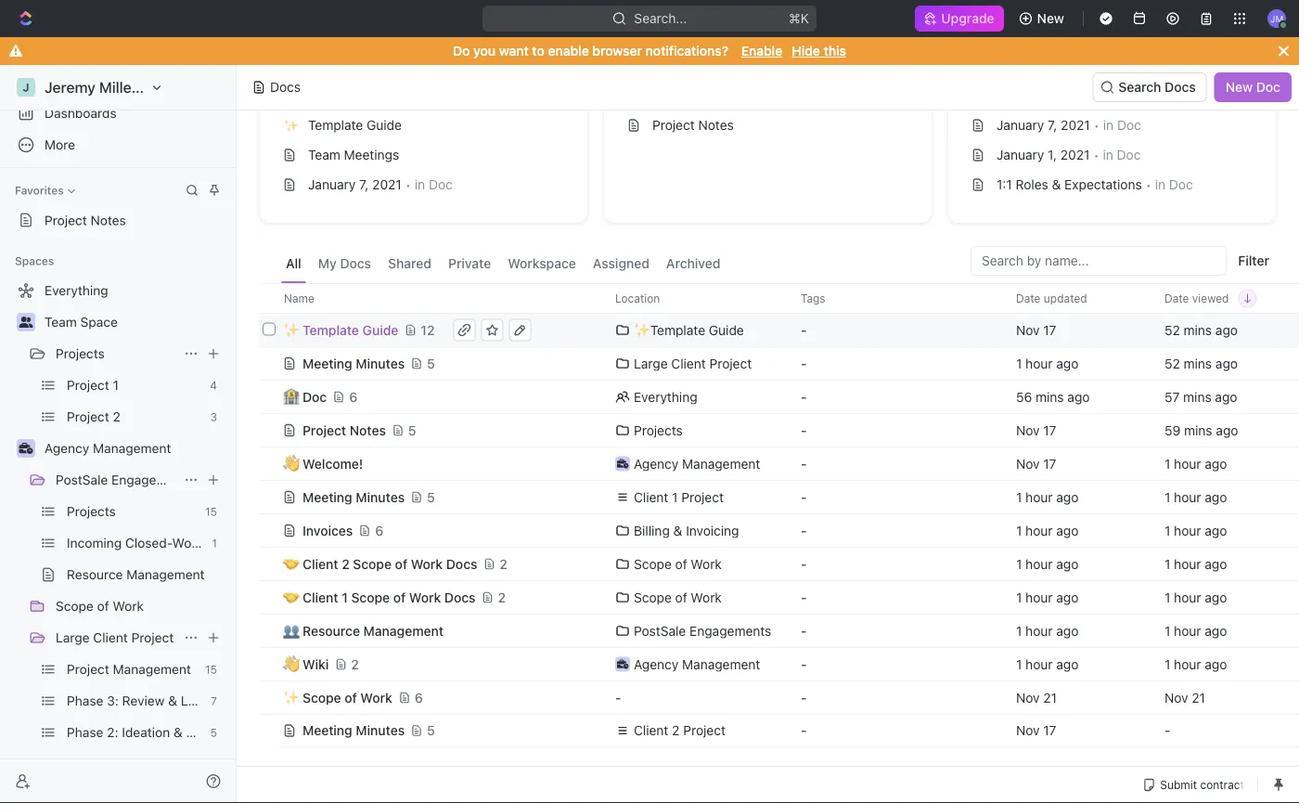 Task type: describe. For each thing, give the bounding box(es) containing it.
mins right 56
[[1036, 389, 1064, 404]]

15 for projects
[[205, 505, 217, 518]]

1 vertical spatial postsale engagements
[[634, 623, 772, 638]]

phase for phase 1: definition & onboarding
[[67, 756, 103, 771]]

phase for phase 2: ideation & production
[[67, 725, 103, 740]]

agency for nov 17
[[634, 456, 679, 471]]

nov 17 for 52
[[1017, 322, 1057, 337]]

date viewed button
[[1154, 284, 1257, 313]]

5 for projects
[[408, 422, 417, 438]]

jm
[[1271, 13, 1284, 23]]

business time image
[[19, 443, 33, 454]]

- for row containing wiki
[[801, 656, 807, 672]]

jm button
[[1263, 4, 1292, 33]]

56
[[1017, 389, 1033, 404]]

0 vertical spatial project notes
[[653, 117, 734, 133]]

billing & invoicing
[[634, 523, 739, 538]]

user group image
[[19, 317, 33, 328]]

& for onboarding
[[181, 756, 190, 771]]

in up january 1, 2021 • in doc
[[1104, 117, 1114, 133]]

more
[[45, 137, 75, 152]]

postsale inside tree
[[56, 472, 108, 487]]

1 nov 21 from the left
[[1017, 690, 1057, 705]]

2 vertical spatial projects
[[67, 504, 116, 519]]

client for client 1 scope of work docs
[[303, 589, 338, 605]]

viewed
[[1193, 292, 1230, 305]]

enable
[[741, 43, 783, 58]]

2 nov 21 from the left
[[1165, 690, 1206, 705]]

- for row containing resource management
[[801, 623, 807, 638]]

large inside tree
[[56, 630, 90, 645]]

⌘k
[[789, 11, 809, 26]]

59 mins ago
[[1165, 422, 1239, 438]]

• inside 1:1 roles & expectations • in doc
[[1146, 178, 1152, 192]]

2 inside tree
[[113, 409, 121, 424]]

new doc
[[1226, 79, 1281, 95]]

3 row from the top
[[259, 345, 1300, 382]]

browser
[[593, 43, 642, 58]]

resource for resource management "button"
[[303, 623, 360, 638]]

project 1
[[67, 377, 119, 393]]

in up expectations
[[1103, 147, 1114, 162]]

everything inside row
[[634, 389, 698, 404]]

expectations
[[1065, 177, 1143, 192]]

- for row containing invoices
[[801, 523, 807, 538]]

1:1 roles & expectations • in doc
[[997, 177, 1194, 192]]

1:
[[107, 756, 117, 771]]

17 for 59
[[1044, 422, 1057, 438]]

spaces
[[15, 254, 54, 267]]

sidebar navigation
[[0, 65, 264, 803]]

scope inside tree
[[56, 598, 94, 614]]

1 vertical spatial projects link
[[67, 497, 198, 526]]

team meetings
[[308, 147, 399, 162]]

0 vertical spatial january
[[997, 117, 1045, 133]]

january 1, 2021 • in doc
[[997, 147, 1141, 162]]

new doc button
[[1215, 72, 1292, 102]]

meeting minutes for client 2 project
[[303, 723, 405, 738]]

more button
[[7, 130, 228, 160]]

filter
[[1239, 253, 1270, 268]]

project 2
[[67, 409, 121, 424]]

guide left 12 on the left top of the page
[[363, 322, 399, 337]]

incoming closed-won deals
[[67, 535, 236, 551]]

• down 'team meetings' link
[[405, 178, 411, 192]]

1 horizontal spatial project notes
[[303, 422, 386, 438]]

client inside tree
[[93, 630, 128, 645]]

you
[[474, 43, 496, 58]]

0 horizontal spatial january 7, 2021 • in doc
[[308, 177, 453, 192]]

1 vertical spatial january
[[997, 147, 1045, 162]]

production
[[186, 725, 252, 740]]

management for resource management "button"
[[364, 623, 444, 638]]

closed-
[[125, 535, 172, 551]]

resource management link
[[67, 560, 225, 589]]

upgrade
[[942, 11, 995, 26]]

team meetings link
[[275, 140, 573, 170]]

business time image for 1 hour ago
[[617, 660, 629, 669]]

billing
[[634, 523, 670, 538]]

scope of work link
[[56, 591, 225, 621]]

project management link
[[67, 654, 198, 684]]

incoming closed-won deals link
[[67, 528, 236, 558]]

nov for 52
[[1017, 322, 1040, 337]]

4 nov 17 from the top
[[1017, 723, 1057, 738]]

do
[[453, 43, 470, 58]]

5 for large client project
[[427, 356, 435, 371]]

57 mins ago
[[1165, 389, 1238, 404]]

upgrade link
[[916, 6, 1004, 32]]

resource for resource management link
[[67, 567, 123, 582]]

phase 1: definition & onboarding link
[[67, 749, 264, 779]]

all
[[286, 256, 302, 271]]

- for row containing doc
[[801, 389, 807, 404]]

archived
[[666, 256, 721, 271]]

- for 8th row from the bottom
[[801, 489, 807, 505]]

of inside tree
[[97, 598, 109, 614]]

57
[[1165, 389, 1180, 404]]

17 for 52
[[1044, 322, 1057, 337]]

row containing name
[[259, 283, 1300, 314]]

template down 'location'
[[651, 322, 706, 337]]

phase 2: ideation & production
[[67, 725, 252, 740]]

search docs button
[[1093, 72, 1208, 102]]

0 vertical spatial 2021
[[1061, 117, 1091, 133]]

mins for everything
[[1184, 389, 1212, 404]]

0 vertical spatial template guide
[[308, 117, 402, 133]]

0 vertical spatial january 7, 2021 • in doc
[[997, 117, 1142, 133]]

assigned
[[593, 256, 650, 271]]

filter button
[[1231, 246, 1277, 276]]

team space
[[45, 314, 118, 330]]

row containing invoices
[[259, 512, 1300, 549]]

17 for 1
[[1044, 456, 1057, 471]]

doc up expectations
[[1117, 147, 1141, 162]]

team for team space
[[45, 314, 77, 330]]

minutes for large client project
[[356, 356, 405, 371]]

space
[[80, 314, 118, 330]]

0 vertical spatial large client project
[[634, 356, 752, 371]]

invoicing
[[686, 523, 739, 538]]

miller's
[[99, 78, 149, 96]]

welcome! button
[[282, 447, 593, 480]]

agency for 1 hour ago
[[634, 656, 679, 672]]

wiki
[[303, 656, 329, 672]]

date updated
[[1017, 292, 1088, 305]]

mins for large client project
[[1184, 356, 1213, 371]]

deals
[[203, 535, 236, 551]]

client 1 project
[[634, 489, 724, 505]]

notes inside table
[[350, 422, 386, 438]]

& inside row
[[674, 523, 683, 538]]

in down 'team meetings' link
[[415, 177, 425, 192]]

2 21 from the left
[[1192, 690, 1206, 705]]

✨ template guide
[[634, 322, 744, 337]]

agency management for nov
[[634, 456, 761, 471]]

jeremy miller's workspace, , element
[[17, 78, 35, 97]]

2 vertical spatial 2021
[[372, 177, 402, 192]]

everything link
[[7, 276, 225, 305]]

won
[[172, 535, 199, 551]]

3
[[210, 410, 217, 423]]

doc right expectations
[[1170, 177, 1194, 192]]

j
[[23, 81, 29, 94]]

invoices
[[303, 523, 353, 538]]

5 inside tree
[[210, 726, 217, 739]]

row containing template guide
[[259, 311, 1300, 349]]

52 mins ago for 1 hour ago
[[1165, 356, 1238, 371]]

new button
[[1012, 4, 1076, 33]]

shared button
[[383, 246, 436, 283]]

tree inside sidebar navigation
[[7, 276, 264, 803]]

work inside tree
[[113, 598, 144, 614]]

project 1 link
[[67, 370, 203, 400]]

minutes for client 1 project
[[356, 489, 405, 505]]

56 mins ago
[[1017, 389, 1090, 404]]

agency management inside tree
[[45, 440, 171, 456]]

client 2 project
[[634, 723, 726, 738]]

minutes for client 2 project
[[356, 723, 405, 738]]

1:1
[[997, 177, 1013, 192]]

private button
[[444, 246, 496, 283]]

1 vertical spatial 2021
[[1061, 147, 1090, 162]]

row containing client 1 scope of work docs
[[259, 579, 1300, 616]]

& for launch
[[168, 693, 177, 708]]

management for project management link
[[113, 661, 191, 677]]

notifications?
[[646, 43, 729, 58]]

to
[[532, 43, 545, 58]]

search docs
[[1119, 79, 1196, 95]]

- for row containing welcome!
[[801, 456, 807, 471]]

client for client 2 scope of work docs
[[303, 556, 338, 571]]

phase 3: review & launch
[[67, 693, 225, 708]]

row containing resource management
[[259, 614, 1300, 648]]

1 vertical spatial 7,
[[359, 177, 369, 192]]

date viewed
[[1165, 292, 1230, 305]]

0 vertical spatial 7,
[[1048, 117, 1058, 133]]

team space link
[[45, 307, 225, 337]]

row containing wiki
[[259, 646, 1300, 683]]

new for new doc
[[1226, 79, 1253, 95]]

3:
[[107, 693, 119, 708]]

tab list containing all
[[281, 246, 725, 283]]

roles
[[1016, 177, 1049, 192]]

enable
[[548, 43, 589, 58]]

0 vertical spatial project notes link
[[619, 110, 917, 140]]

nov for nov
[[1017, 690, 1040, 705]]

0 vertical spatial projects link
[[56, 339, 176, 369]]

cell inside row
[[259, 313, 279, 346]]

6 for scope of work
[[415, 690, 423, 705]]

hide
[[792, 43, 821, 58]]

meeting for client 2 project
[[303, 723, 353, 738]]

52 for nov 17
[[1165, 322, 1181, 337]]

phase 3: review & launch link
[[67, 686, 225, 716]]

new for new
[[1038, 11, 1065, 26]]

2:
[[107, 725, 118, 740]]

row containing project notes
[[259, 412, 1300, 449]]

• inside january 1, 2021 • in doc
[[1094, 148, 1100, 162]]

business time image for nov 17
[[617, 459, 629, 468]]



Task type: vqa. For each thing, say whether or not it's contained in the screenshot.
the left '6'
yes



Task type: locate. For each thing, give the bounding box(es) containing it.
team for team meetings
[[308, 147, 341, 162]]

project notes link up everything link
[[7, 205, 228, 235]]

1 horizontal spatial resource
[[303, 623, 360, 638]]

& right review
[[168, 693, 177, 708]]

0 horizontal spatial postsale engagements
[[56, 472, 193, 487]]

notes down notifications?
[[699, 117, 734, 133]]

2 horizontal spatial notes
[[699, 117, 734, 133]]

project notes
[[653, 117, 734, 133], [45, 213, 126, 228], [303, 422, 386, 438]]

1 horizontal spatial 6
[[375, 523, 384, 538]]

favorites
[[15, 184, 64, 197]]

0 vertical spatial minutes
[[356, 356, 405, 371]]

2 row from the top
[[259, 311, 1300, 349]]

2 horizontal spatial project notes
[[653, 117, 734, 133]]

7
[[211, 694, 217, 707]]

ideation
[[122, 725, 170, 740]]

client
[[672, 356, 706, 371], [634, 489, 669, 505], [303, 556, 338, 571], [303, 589, 338, 605], [93, 630, 128, 645], [634, 723, 669, 738]]

row containing doc
[[259, 378, 1300, 415]]

0 horizontal spatial resource management
[[67, 567, 205, 582]]

large client project inside large client project link
[[56, 630, 174, 645]]

location
[[615, 292, 660, 305]]

in right expectations
[[1156, 177, 1166, 192]]

phase 2: ideation & production link
[[67, 718, 252, 747]]

my docs
[[318, 256, 371, 271]]

1 horizontal spatial new
[[1226, 79, 1253, 95]]

3 meeting minutes from the top
[[303, 723, 405, 738]]

management up client 1 project
[[682, 456, 761, 471]]

shared
[[388, 256, 432, 271]]

- for 12th row from the bottom
[[801, 356, 807, 371]]

15 up deals
[[205, 505, 217, 518]]

client 1 scope of work docs
[[303, 589, 476, 605]]

1 vertical spatial project notes
[[45, 213, 126, 228]]

incoming
[[67, 535, 122, 551]]

1 vertical spatial phase
[[67, 725, 103, 740]]

guide up meetings
[[367, 117, 402, 133]]

meeting minutes down welcome!
[[303, 489, 405, 505]]

meeting minutes
[[303, 356, 405, 371], [303, 489, 405, 505], [303, 723, 405, 738]]

5 for client 1 project
[[427, 489, 435, 505]]

0 vertical spatial meeting
[[303, 356, 353, 371]]

of
[[395, 556, 408, 571], [675, 556, 688, 571], [393, 589, 406, 605], [675, 589, 688, 605], [97, 598, 109, 614], [345, 690, 357, 705]]

0 vertical spatial resource management
[[67, 567, 205, 582]]

jeremy
[[45, 78, 95, 96]]

& inside 'link'
[[181, 756, 190, 771]]

workspace right private on the top of the page
[[508, 256, 576, 271]]

1 phase from the top
[[67, 693, 103, 708]]

doc down 'team meetings' link
[[429, 177, 453, 192]]

phase 1: definition & onboarding
[[67, 756, 264, 771]]

9 row from the top
[[259, 545, 1300, 583]]

0 horizontal spatial large client project
[[56, 630, 174, 645]]

projects down team space
[[56, 346, 105, 361]]

resource management button
[[282, 614, 593, 648]]

nov 17 for 1
[[1017, 456, 1057, 471]]

1 meeting minutes from the top
[[303, 356, 405, 371]]

12
[[421, 322, 435, 337]]

row containing scope of work
[[259, 679, 1300, 716]]

management down client 1 scope of work docs
[[364, 623, 444, 638]]

resource management up "scope of work" link
[[67, 567, 205, 582]]

launch
[[181, 693, 225, 708]]

row
[[259, 283, 1300, 314], [259, 311, 1300, 349], [259, 345, 1300, 382], [259, 378, 1300, 415], [259, 412, 1300, 449], [259, 447, 1300, 480], [259, 479, 1300, 516], [259, 512, 1300, 549], [259, 545, 1300, 583], [259, 579, 1300, 616], [259, 614, 1300, 648], [259, 646, 1300, 683], [259, 679, 1300, 716], [259, 712, 1300, 749]]

2 meeting minutes from the top
[[303, 489, 405, 505]]

project notes link down 'enable'
[[619, 110, 917, 140]]

6 up client 2 scope of work docs
[[375, 523, 384, 538]]

date
[[1017, 292, 1041, 305], [1165, 292, 1190, 305]]

52 for 1 hour ago
[[1165, 356, 1181, 371]]

large client project link
[[56, 623, 176, 653]]

management down project 2 link
[[93, 440, 171, 456]]

0 vertical spatial business time image
[[617, 459, 629, 468]]

large
[[634, 356, 668, 371], [56, 630, 90, 645]]

1 52 mins ago from the top
[[1165, 322, 1238, 337]]

engagements inside tree
[[111, 472, 193, 487]]

52 mins ago for nov 17
[[1165, 322, 1238, 337]]

client 2 scope of work docs
[[303, 556, 478, 571]]

meeting down wiki
[[303, 723, 353, 738]]

tree containing everything
[[7, 276, 264, 803]]

workspace button
[[503, 246, 581, 283]]

- for row containing client 1 scope of work docs
[[801, 589, 807, 605]]

52 mins ago
[[1165, 322, 1238, 337], [1165, 356, 1238, 371]]

january up january 1, 2021 • in doc
[[997, 117, 1045, 133]]

notes for leftmost project notes link
[[91, 213, 126, 228]]

project notes inside sidebar navigation
[[45, 213, 126, 228]]

agency right business time image
[[45, 440, 89, 456]]

0 horizontal spatial ✨
[[284, 118, 296, 132]]

meeting down name
[[303, 356, 353, 371]]

projects link down 'postsale engagements' link
[[67, 497, 198, 526]]

january 7, 2021 • in doc down meetings
[[308, 177, 453, 192]]

1 horizontal spatial 7,
[[1048, 117, 1058, 133]]

2 vertical spatial meeting minutes
[[303, 723, 405, 738]]

phase for phase 3: review & launch
[[67, 693, 103, 708]]

1 horizontal spatial large client project
[[634, 356, 752, 371]]

mins up 57 mins ago
[[1184, 356, 1213, 371]]

resource management for resource management link
[[67, 567, 205, 582]]

meeting for large client project
[[303, 356, 353, 371]]

0 vertical spatial 52 mins ago
[[1165, 322, 1238, 337]]

workspace right miller's
[[153, 78, 230, 96]]

meeting minutes down wiki
[[303, 723, 405, 738]]

date for date viewed
[[1165, 292, 1190, 305]]

project notes link
[[619, 110, 917, 140], [7, 205, 228, 235]]

nov for 1
[[1017, 456, 1040, 471]]

postsale inside row
[[634, 623, 686, 638]]

& for production
[[174, 725, 183, 740]]

mins down 'date viewed'
[[1184, 322, 1213, 337]]

1 vertical spatial team
[[45, 314, 77, 330]]

1 21 from the left
[[1044, 690, 1057, 705]]

• right expectations
[[1146, 178, 1152, 192]]

✨ for ✨
[[284, 118, 296, 132]]

13 row from the top
[[259, 679, 1300, 716]]

review
[[122, 693, 165, 708]]

0 vertical spatial large
[[634, 356, 668, 371]]

2 date from the left
[[1165, 292, 1190, 305]]

my docs button
[[314, 246, 376, 283]]

3 minutes from the top
[[356, 723, 405, 738]]

agency management for 1
[[634, 656, 761, 672]]

doc down the jm dropdown button
[[1257, 79, 1281, 95]]

project management
[[67, 661, 191, 677]]

0 horizontal spatial everything
[[45, 283, 108, 298]]

resource up wiki
[[303, 623, 360, 638]]

postsale engagements link
[[56, 465, 193, 495]]

0 vertical spatial 6
[[349, 389, 358, 404]]

my
[[318, 256, 337, 271]]

archived button
[[662, 246, 725, 283]]

workspace
[[153, 78, 230, 96], [508, 256, 576, 271]]

resource inside tree
[[67, 567, 123, 582]]

agency
[[45, 440, 89, 456], [634, 456, 679, 471], [634, 656, 679, 672]]

0 horizontal spatial engagements
[[111, 472, 193, 487]]

resource management down client 1 scope of work docs
[[303, 623, 444, 638]]

all button
[[281, 246, 306, 283]]

4 17 from the top
[[1044, 723, 1057, 738]]

nov for 59
[[1017, 422, 1040, 438]]

1 vertical spatial meeting minutes
[[303, 489, 405, 505]]

52 mins ago down "date viewed" button
[[1165, 322, 1238, 337]]

dashboards
[[45, 105, 117, 121]]

projects up incoming
[[67, 504, 116, 519]]

favorites button
[[7, 179, 82, 201]]

table
[[259, 283, 1300, 749]]

1 horizontal spatial postsale
[[634, 623, 686, 638]]

1 vertical spatial project notes link
[[7, 205, 228, 235]]

0 horizontal spatial 21
[[1044, 690, 1057, 705]]

0 horizontal spatial team
[[45, 314, 77, 330]]

mins right 59
[[1185, 422, 1213, 438]]

doc inside new doc button
[[1257, 79, 1281, 95]]

project
[[653, 117, 695, 133], [45, 213, 87, 228], [710, 356, 752, 371], [67, 377, 109, 393], [67, 409, 109, 424], [303, 422, 346, 438], [682, 489, 724, 505], [131, 630, 174, 645], [67, 661, 109, 677], [683, 723, 726, 738]]

notes for topmost project notes link
[[699, 117, 734, 133]]

0 horizontal spatial nov 21
[[1017, 690, 1057, 705]]

agency management
[[45, 440, 171, 456], [634, 456, 761, 471], [634, 656, 761, 672]]

1 horizontal spatial large
[[634, 356, 668, 371]]

welcome!
[[303, 456, 363, 471]]

everything down "✨ template guide"
[[634, 389, 698, 404]]

agency up client 1 project
[[634, 456, 679, 471]]

0 horizontal spatial notes
[[91, 213, 126, 228]]

resource management inside "button"
[[303, 623, 444, 638]]

meeting minutes for client 1 project
[[303, 489, 405, 505]]

2021 right the 1, on the top of the page
[[1061, 147, 1090, 162]]

mins right 57
[[1184, 389, 1212, 404]]

0 horizontal spatial project notes link
[[7, 205, 228, 235]]

2 vertical spatial notes
[[350, 422, 386, 438]]

4 row from the top
[[259, 378, 1300, 415]]

17
[[1044, 322, 1057, 337], [1044, 422, 1057, 438], [1044, 456, 1057, 471], [1044, 723, 1057, 738]]

6 for doc
[[349, 389, 358, 404]]

1 15 from the top
[[205, 505, 217, 518]]

do you want to enable browser notifications? enable hide this
[[453, 43, 847, 58]]

large inside row
[[634, 356, 668, 371]]

project notes down notifications?
[[653, 117, 734, 133]]

1 vertical spatial template guide
[[303, 322, 399, 337]]

resource inside "button"
[[303, 623, 360, 638]]

1 horizontal spatial team
[[308, 147, 341, 162]]

6 down resource management "button"
[[415, 690, 423, 705]]

0 vertical spatial projects
[[56, 346, 105, 361]]

15 for project management
[[205, 663, 217, 676]]

11 row from the top
[[259, 614, 1300, 648]]

1,
[[1048, 147, 1057, 162]]

1 vertical spatial resource management
[[303, 623, 444, 638]]

date left updated
[[1017, 292, 1041, 305]]

date for date updated
[[1017, 292, 1041, 305]]

2 business time image from the top
[[617, 660, 629, 669]]

agency management up client 1 project
[[634, 456, 761, 471]]

& right definition
[[181, 756, 190, 771]]

guide down archived button
[[709, 322, 744, 337]]

1 date from the left
[[1017, 292, 1041, 305]]

template guide up 'team meetings'
[[308, 117, 402, 133]]

5 for client 2 project
[[427, 723, 435, 738]]

2 vertical spatial january
[[308, 177, 356, 192]]

large up project management
[[56, 630, 90, 645]]

0 vertical spatial notes
[[699, 117, 734, 133]]

1 vertical spatial 52
[[1165, 356, 1181, 371]]

large client project down "✨ template guide"
[[634, 356, 752, 371]]

management up phase 3: review & launch on the bottom of the page
[[113, 661, 191, 677]]

notes
[[699, 117, 734, 133], [91, 213, 126, 228], [350, 422, 386, 438]]

1 vertical spatial notes
[[91, 213, 126, 228]]

postsale engagements inside tree
[[56, 472, 193, 487]]

january down 'team meetings'
[[308, 177, 356, 192]]

2 52 from the top
[[1165, 356, 1181, 371]]

4
[[210, 379, 217, 392]]

meeting
[[303, 356, 353, 371], [303, 489, 353, 505], [303, 723, 353, 738]]

1 vertical spatial meeting
[[303, 489, 353, 505]]

7, up the 1, on the top of the page
[[1048, 117, 1058, 133]]

project 2 link
[[67, 402, 203, 432]]

1 horizontal spatial postsale engagements
[[634, 623, 772, 638]]

6 up welcome!
[[349, 389, 358, 404]]

3 17 from the top
[[1044, 456, 1057, 471]]

client for client 2 project
[[634, 723, 669, 738]]

1 horizontal spatial ✨
[[634, 322, 647, 337]]

new inside button
[[1226, 79, 1253, 95]]

2 15 from the top
[[205, 663, 217, 676]]

template up 'team meetings'
[[308, 117, 363, 133]]

everything inside tree
[[45, 283, 108, 298]]

6 for invoices
[[375, 523, 384, 538]]

management down incoming closed-won deals link
[[126, 567, 205, 582]]

agency management up client 2 project
[[634, 656, 761, 672]]

template guide inside row
[[303, 322, 399, 337]]

1 horizontal spatial date
[[1165, 292, 1190, 305]]

project notes up welcome!
[[303, 422, 386, 438]]

0 vertical spatial postsale engagements
[[56, 472, 193, 487]]

0 vertical spatial new
[[1038, 11, 1065, 26]]

1 vertical spatial large client project
[[56, 630, 174, 645]]

1 nov 17 from the top
[[1017, 322, 1057, 337]]

1 horizontal spatial nov 21
[[1165, 690, 1206, 705]]

agency inside tree
[[45, 440, 89, 456]]

1 minutes from the top
[[356, 356, 405, 371]]

project notes down favorites button
[[45, 213, 126, 228]]

1 vertical spatial postsale
[[634, 623, 686, 638]]

team
[[308, 147, 341, 162], [45, 314, 77, 330]]

1 vertical spatial projects
[[634, 422, 683, 438]]

1 vertical spatial 15
[[205, 663, 217, 676]]

3 nov 17 from the top
[[1017, 456, 1057, 471]]

new right search docs
[[1226, 79, 1253, 95]]

0 horizontal spatial resource
[[67, 567, 123, 582]]

agency up client 2 project
[[634, 656, 679, 672]]

table containing template guide
[[259, 283, 1300, 749]]

client for client 1 project
[[634, 489, 669, 505]]

phase left 3:
[[67, 693, 103, 708]]

- for row containing scope of work
[[801, 690, 807, 705]]

this
[[824, 43, 847, 58]]

scope of work inside tree
[[56, 598, 144, 614]]

3 meeting from the top
[[303, 723, 353, 738]]

2 17 from the top
[[1044, 422, 1057, 438]]

notes up everything link
[[91, 213, 126, 228]]

2 horizontal spatial 6
[[415, 690, 423, 705]]

6
[[349, 389, 358, 404], [375, 523, 384, 538], [415, 690, 423, 705]]

✨ inside table
[[634, 322, 647, 337]]

nov 17 for 59
[[1017, 422, 1057, 438]]

scope of work
[[634, 556, 722, 571], [634, 589, 722, 605], [56, 598, 144, 614], [303, 690, 392, 705]]

management for resource management link
[[126, 567, 205, 582]]

7, down meetings
[[359, 177, 369, 192]]

2 vertical spatial phase
[[67, 756, 103, 771]]

• up january 1, 2021 • in doc
[[1094, 118, 1100, 132]]

meeting for client 1 project
[[303, 489, 353, 505]]

0 vertical spatial 15
[[205, 505, 217, 518]]

notes up welcome!
[[350, 422, 386, 438]]

& right billing
[[674, 523, 683, 538]]

52 mins ago up 57 mins ago
[[1165, 356, 1238, 371]]

- for row containing project notes
[[801, 422, 807, 438]]

7 row from the top
[[259, 479, 1300, 516]]

doc down search
[[1118, 117, 1142, 133]]

management up client 2 project
[[682, 656, 761, 672]]

1 horizontal spatial january 7, 2021 • in doc
[[997, 117, 1142, 133]]

postsale
[[56, 472, 108, 487], [634, 623, 686, 638]]

1 vertical spatial ✨
[[634, 322, 647, 337]]

&
[[1052, 177, 1061, 192], [674, 523, 683, 538], [168, 693, 177, 708], [174, 725, 183, 740], [181, 756, 190, 771]]

team left meetings
[[308, 147, 341, 162]]

0 horizontal spatial 7,
[[359, 177, 369, 192]]

agency management link
[[45, 434, 225, 463]]

- for row containing template guide
[[801, 322, 807, 337]]

1 vertical spatial minutes
[[356, 489, 405, 505]]

management
[[93, 440, 171, 456], [682, 456, 761, 471], [126, 567, 205, 582], [364, 623, 444, 638], [682, 656, 761, 672], [113, 661, 191, 677]]

january 7, 2021 • in doc
[[997, 117, 1142, 133], [308, 177, 453, 192]]

2 phase from the top
[[67, 725, 103, 740]]

15 up the 7
[[205, 663, 217, 676]]

0 horizontal spatial date
[[1017, 292, 1041, 305]]

nov 21
[[1017, 690, 1057, 705], [1165, 690, 1206, 705]]

date updated button
[[1005, 284, 1099, 313]]

resource down incoming
[[67, 567, 123, 582]]

team right user group image
[[45, 314, 77, 330]]

6 row from the top
[[259, 447, 1300, 480]]

0 vertical spatial phase
[[67, 693, 103, 708]]

want
[[499, 43, 529, 58]]

notes inside sidebar navigation
[[91, 213, 126, 228]]

1 meeting from the top
[[303, 356, 353, 371]]

january up the roles
[[997, 147, 1045, 162]]

& right the roles
[[1052, 177, 1061, 192]]

0 vertical spatial resource
[[67, 567, 123, 582]]

tags
[[801, 292, 826, 305]]

0 horizontal spatial new
[[1038, 11, 1065, 26]]

mins for ✨ template guide
[[1184, 322, 1213, 337]]

1 row from the top
[[259, 283, 1300, 314]]

1 vertical spatial new
[[1226, 79, 1253, 95]]

date inside button
[[1165, 292, 1190, 305]]

1 vertical spatial 52 mins ago
[[1165, 356, 1238, 371]]

jeremy miller's workspace
[[45, 78, 230, 96]]

14 row from the top
[[259, 712, 1300, 749]]

8 row from the top
[[259, 512, 1300, 549]]

0 vertical spatial 52
[[1165, 322, 1181, 337]]

1 vertical spatial resource
[[303, 623, 360, 638]]

cell
[[259, 313, 279, 346]]

phase left "2:"
[[67, 725, 103, 740]]

0 vertical spatial ✨
[[284, 118, 296, 132]]

mins for projects
[[1185, 422, 1213, 438]]

doc up welcome!
[[303, 389, 327, 404]]

large down "✨ template guide"
[[634, 356, 668, 371]]

engagements inside row
[[690, 623, 772, 638]]

2 vertical spatial project notes
[[303, 422, 386, 438]]

meeting up invoices
[[303, 489, 353, 505]]

5
[[427, 356, 435, 371], [408, 422, 417, 438], [427, 489, 435, 505], [427, 723, 435, 738], [210, 726, 217, 739]]

59
[[1165, 422, 1181, 438]]

resource management for resource management "button"
[[303, 623, 444, 638]]

2 meeting from the top
[[303, 489, 353, 505]]

0 horizontal spatial project notes
[[45, 213, 126, 228]]

meeting minutes for large client project
[[303, 356, 405, 371]]

row containing client 2 scope of work docs
[[259, 545, 1300, 583]]

2021 up january 1, 2021 • in doc
[[1061, 117, 1091, 133]]

date left viewed
[[1165, 292, 1190, 305]]

ago
[[1216, 322, 1238, 337], [1057, 356, 1079, 371], [1216, 356, 1238, 371], [1068, 389, 1090, 404], [1216, 389, 1238, 404], [1216, 422, 1239, 438], [1205, 456, 1228, 471], [1057, 489, 1079, 505], [1205, 489, 1228, 505], [1057, 523, 1079, 538], [1205, 523, 1228, 538], [1057, 556, 1079, 571], [1205, 556, 1228, 571], [1057, 589, 1079, 605], [1205, 589, 1228, 605], [1057, 623, 1079, 638], [1205, 623, 1228, 638], [1057, 656, 1079, 672], [1205, 656, 1228, 672]]

management inside "button"
[[364, 623, 444, 638]]

2 vertical spatial minutes
[[356, 723, 405, 738]]

10 row from the top
[[259, 579, 1300, 616]]

1 17 from the top
[[1044, 322, 1057, 337]]

✨ for ✨ template guide
[[634, 322, 647, 337]]

business time image
[[617, 459, 629, 468], [617, 660, 629, 669]]

everything up team space
[[45, 283, 108, 298]]

workspace inside button
[[508, 256, 576, 271]]

1 horizontal spatial 21
[[1192, 690, 1206, 705]]

projects link down space
[[56, 339, 176, 369]]

- for row containing client 2 scope of work docs
[[801, 556, 807, 571]]

3 phase from the top
[[67, 756, 103, 771]]

phase left 1:
[[67, 756, 103, 771]]

2 nov 17 from the top
[[1017, 422, 1057, 438]]

january 7, 2021 • in doc up january 1, 2021 • in doc
[[997, 117, 1142, 133]]

team inside sidebar navigation
[[45, 314, 77, 330]]

management for agency management link at the bottom of the page
[[93, 440, 171, 456]]

2021 down meetings
[[372, 177, 402, 192]]

row containing welcome!
[[259, 447, 1300, 480]]

0 vertical spatial workspace
[[153, 78, 230, 96]]

agency management down project 2 on the left bottom of page
[[45, 440, 171, 456]]

workspace inside sidebar navigation
[[153, 78, 230, 96]]

0 horizontal spatial large
[[56, 630, 90, 645]]

1 vertical spatial everything
[[634, 389, 698, 404]]

1 business time image from the top
[[617, 459, 629, 468]]

1 vertical spatial workspace
[[508, 256, 576, 271]]

new inside button
[[1038, 11, 1065, 26]]

2 52 mins ago from the top
[[1165, 356, 1238, 371]]

0 horizontal spatial workspace
[[153, 78, 230, 96]]

1 vertical spatial january 7, 2021 • in doc
[[308, 177, 453, 192]]

1 vertical spatial large
[[56, 630, 90, 645]]

private
[[448, 256, 491, 271]]

12 row from the top
[[259, 646, 1300, 683]]

doc
[[1257, 79, 1281, 95], [1118, 117, 1142, 133], [1117, 147, 1141, 162], [429, 177, 453, 192], [1170, 177, 1194, 192], [303, 389, 327, 404]]

2 minutes from the top
[[356, 489, 405, 505]]

• up 1:1 roles & expectations • in doc
[[1094, 148, 1100, 162]]

new right the upgrade
[[1038, 11, 1065, 26]]

date inside button
[[1017, 292, 1041, 305]]

52 up 57
[[1165, 356, 1181, 371]]

& right ideation
[[174, 725, 183, 740]]

tab list
[[281, 246, 725, 283]]

mins
[[1184, 322, 1213, 337], [1184, 356, 1213, 371], [1036, 389, 1064, 404], [1184, 389, 1212, 404], [1185, 422, 1213, 438]]

resource management inside tree
[[67, 567, 205, 582]]

template down name
[[303, 322, 359, 337]]

1 vertical spatial engagements
[[690, 623, 772, 638]]

projects up client 1 project
[[634, 422, 683, 438]]

tree
[[7, 276, 264, 803]]

5 row from the top
[[259, 412, 1300, 449]]

phase inside 'link'
[[67, 756, 103, 771]]

1 horizontal spatial project notes link
[[619, 110, 917, 140]]

Search by name... text field
[[982, 247, 1216, 275]]

large client project up project management
[[56, 630, 174, 645]]

january
[[997, 117, 1045, 133], [997, 147, 1045, 162], [308, 177, 356, 192]]

1 52 from the top
[[1165, 322, 1181, 337]]

1 horizontal spatial engagements
[[690, 623, 772, 638]]



